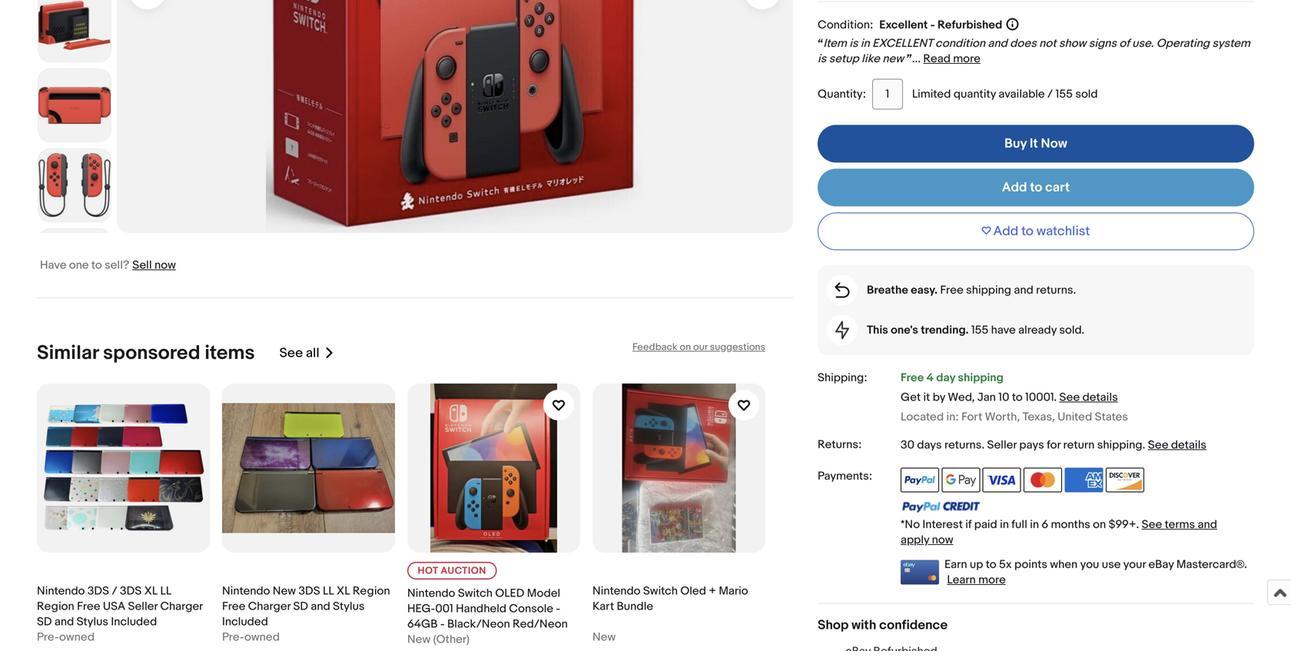 Task type: vqa. For each thing, say whether or not it's contained in the screenshot.
the and inside up to 50% off golf equipment gear up with clubs, footwear, and more.
no



Task type: describe. For each thing, give the bounding box(es) containing it.
001
[[436, 602, 454, 616]]

not
[[1040, 37, 1057, 50]]

hot
[[418, 565, 438, 577]]

see terms and apply now link
[[901, 518, 1218, 547]]

0 vertical spatial is
[[850, 37, 859, 50]]

pre- inside 'nintendo new 3ds ll xl region free charger sd and stylus included pre-owned'
[[222, 631, 245, 644]]

all
[[306, 345, 320, 361]]

bundle
[[617, 600, 654, 614]]

payments:
[[818, 470, 873, 483]]

add for add to watchlist
[[994, 223, 1019, 240]]

signs
[[1089, 37, 1117, 50]]

included inside 'nintendo new 3ds ll xl region free charger sd and stylus included pre-owned'
[[222, 615, 268, 629]]

use.
[[1133, 37, 1155, 50]]

sold.
[[1060, 323, 1085, 337]]

1 3ds from the left
[[88, 584, 109, 598]]

1 horizontal spatial details
[[1172, 438, 1207, 452]]

item
[[824, 37, 847, 50]]

New (Other) text field
[[408, 632, 470, 648]]

owned inside "nintendo 3ds / 3ds xl ll region free usa seller charger sd and stylus included pre-owned"
[[59, 631, 95, 644]]

nintendo for handheld
[[408, 587, 456, 601]]

sell now link
[[132, 258, 176, 272]]

0 horizontal spatial .
[[982, 438, 985, 452]]

see all link
[[280, 341, 335, 365]]

learn
[[948, 573, 976, 587]]

get
[[901, 391, 921, 405]]

seller inside "nintendo 3ds / 3ds xl ll region free usa seller charger sd and stylus included pre-owned"
[[128, 600, 158, 614]]

2 3ds from the left
[[120, 584, 142, 598]]

switch for bundle
[[644, 584, 678, 598]]

you
[[1081, 558, 1100, 572]]

. inside free 4 day shipping get it by wed, jan 10 to 10001 . see details located in: fort worth, texas, united states
[[1055, 391, 1057, 405]]

ll inside "nintendo 3ds / 3ds xl ll region free usa seller charger sd and stylus included pre-owned"
[[160, 584, 172, 598]]

texas,
[[1023, 410, 1056, 424]]

sell
[[132, 258, 152, 272]]

2 vertical spatial -
[[441, 618, 445, 631]]

Quantity: text field
[[873, 79, 903, 110]]

now inside see terms and apply now
[[932, 533, 954, 547]]

2 vertical spatial shipping
[[1098, 438, 1143, 452]]

see inside free 4 day shipping get it by wed, jan 10 to 10001 . see details located in: fort worth, texas, united states
[[1060, 391, 1081, 405]]

usa
[[103, 600, 125, 614]]

your
[[1124, 558, 1147, 572]]

picture 5 of 6 image
[[38, 149, 111, 221]]

new inside nintendo switch oled model heg-001 handheld console - 64gb - black/neon red/neon new (other)
[[408, 633, 431, 647]]

for
[[1047, 438, 1061, 452]]

with details__icon image for this
[[836, 321, 850, 340]]

See all text field
[[280, 345, 320, 361]]

and inside see terms and apply now
[[1198, 518, 1218, 532]]

like
[[862, 52, 880, 66]]

returns
[[945, 438, 982, 452]]

*no
[[901, 518, 921, 532]]

breathe easy. free shipping and returns.
[[867, 283, 1077, 297]]

new
[[883, 52, 904, 66]]

4
[[927, 371, 934, 385]]

by
[[933, 391, 946, 405]]

sd inside "nintendo 3ds / 3ds xl ll region free usa seller charger sd and stylus included pre-owned"
[[37, 615, 52, 629]]

master card image
[[1024, 468, 1063, 493]]

paid
[[975, 518, 998, 532]]

charger inside 'nintendo new 3ds ll xl region free charger sd and stylus included pre-owned'
[[248, 600, 291, 614]]

items
[[205, 341, 255, 365]]

if
[[966, 518, 972, 532]]

pre-owned text field for pre-
[[222, 630, 280, 645]]

stylus inside 'nintendo new 3ds ll xl region free charger sd and stylus included pre-owned'
[[333, 600, 365, 614]]

0 horizontal spatial 155
[[972, 323, 989, 337]]

sd inside 'nintendo new 3ds ll xl region free charger sd and stylus included pre-owned'
[[293, 600, 308, 614]]

add to cart
[[1003, 180, 1071, 196]]

...
[[913, 52, 921, 66]]

excellent - refurbished
[[880, 18, 1003, 32]]

does
[[1011, 37, 1037, 50]]

/ inside "nintendo 3ds / 3ds xl ll region free usa seller charger sd and stylus included pre-owned"
[[112, 584, 117, 598]]

paypal image
[[901, 468, 940, 493]]

located
[[901, 410, 944, 424]]

and inside 'nintendo new 3ds ll xl region free charger sd and stylus included pre-owned'
[[311, 600, 330, 614]]

worth,
[[986, 410, 1021, 424]]

months
[[1052, 518, 1091, 532]]

0 vertical spatial /
[[1048, 87, 1054, 101]]

day
[[937, 371, 956, 385]]

0 horizontal spatial on
[[680, 341, 691, 353]]

limited
[[913, 87, 952, 101]]

New text field
[[593, 630, 616, 645]]

oled
[[496, 587, 525, 601]]

5x
[[1000, 558, 1013, 572]]

see terms and apply now
[[901, 518, 1218, 547]]

paypal credit image
[[901, 501, 981, 513]]

wed,
[[948, 391, 976, 405]]

" item is in excellent condition and does not show signs of use. operating system is setup like new
[[818, 37, 1251, 66]]

more inside earn up to 5x points when you use your ebay mastercard®. learn more
[[979, 573, 1006, 587]]

picture 4 of 6 image
[[38, 69, 111, 141]]

kart
[[593, 600, 615, 614]]

similar sponsored items
[[37, 341, 255, 365]]

sold
[[1076, 87, 1099, 101]]

feedback on our suggestions
[[633, 341, 766, 353]]

shipping for day
[[958, 371, 1004, 385]]

breathe
[[867, 283, 909, 297]]

1 horizontal spatial -
[[556, 602, 561, 616]]

feedback
[[633, 341, 678, 353]]

0 vertical spatial 155
[[1056, 87, 1073, 101]]

returns:
[[818, 438, 862, 452]]

heg-
[[408, 602, 436, 616]]

earn up to 5x points when you use your ebay mastercard®. learn more
[[945, 558, 1248, 587]]

see inside see all link
[[280, 345, 303, 361]]

see details link for 10001
[[1060, 391, 1119, 405]]

in inside " item is in excellent condition and does not show signs of use. operating system is setup like new
[[861, 37, 870, 50]]

1 horizontal spatial on
[[1094, 518, 1107, 532]]

condition
[[936, 37, 986, 50]]

region inside "nintendo 3ds / 3ds xl ll region free usa seller charger sd and stylus included pre-owned"
[[37, 600, 74, 614]]

(other)
[[433, 633, 470, 647]]

pre- inside "nintendo 3ds / 3ds xl ll region free usa seller charger sd and stylus included pre-owned"
[[37, 631, 59, 644]]

see all
[[280, 345, 320, 361]]

auction
[[441, 565, 487, 577]]

and inside "nintendo 3ds / 3ds xl ll region free usa seller charger sd and stylus included pre-owned"
[[55, 615, 74, 629]]

"
[[907, 52, 913, 66]]

handheld
[[456, 602, 507, 616]]

jan
[[978, 391, 997, 405]]

hot auction
[[418, 565, 487, 577]]

30
[[901, 438, 915, 452]]

points
[[1015, 558, 1048, 572]]

to inside free 4 day shipping get it by wed, jan 10 to 10001 . see details located in: fort worth, texas, united states
[[1013, 391, 1023, 405]]

ebay mastercard image
[[901, 560, 940, 585]]

shop
[[818, 618, 849, 634]]

now
[[1042, 136, 1068, 152]]

red/neon
[[513, 618, 568, 631]]

free inside free 4 day shipping get it by wed, jan 10 to 10001 . see details located in: fort worth, texas, united states
[[901, 371, 924, 385]]

to inside earn up to 5x points when you use your ebay mastercard®. learn more
[[986, 558, 997, 572]]



Task type: locate. For each thing, give the bounding box(es) containing it.
0 vertical spatial details
[[1083, 391, 1119, 405]]

0 horizontal spatial -
[[441, 618, 445, 631]]

1 horizontal spatial 3ds
[[120, 584, 142, 598]]

1 vertical spatial stylus
[[77, 615, 108, 629]]

- down model
[[556, 602, 561, 616]]

0 horizontal spatial see details link
[[1060, 391, 1119, 405]]

united
[[1058, 410, 1093, 424]]

2 xl from the left
[[337, 584, 350, 598]]

2 pre- from the left
[[222, 631, 245, 644]]

1 vertical spatial add
[[994, 223, 1019, 240]]

2 pre-owned text field from the left
[[222, 630, 280, 645]]

on
[[680, 341, 691, 353], [1094, 518, 1107, 532]]

nintendo for bundle
[[593, 584, 641, 598]]

155 left sold
[[1056, 87, 1073, 101]]

see details link for seller pays for return shipping
[[1149, 438, 1207, 452]]

to inside add to watchlist button
[[1022, 223, 1034, 240]]

our
[[694, 341, 708, 353]]

0 horizontal spatial stylus
[[77, 615, 108, 629]]

to left watchlist
[[1022, 223, 1034, 240]]

region inside 'nintendo new 3ds ll xl region free charger sd and stylus included pre-owned'
[[353, 584, 390, 598]]

free 4 day shipping get it by wed, jan 10 to 10001 . see details located in: fort worth, texas, united states
[[901, 371, 1129, 424]]

sell?
[[105, 258, 129, 272]]

3 3ds from the left
[[299, 584, 320, 598]]

1 horizontal spatial new
[[408, 633, 431, 647]]

quantity
[[954, 87, 997, 101]]

-
[[931, 18, 936, 32], [556, 602, 561, 616], [441, 618, 445, 631]]

add down the add to cart link
[[994, 223, 1019, 240]]

have
[[40, 258, 67, 272]]

visa image
[[983, 468, 1022, 493]]

with details__icon image left this
[[836, 321, 850, 340]]

1 vertical spatial now
[[932, 533, 954, 547]]

0 horizontal spatial new
[[273, 584, 296, 598]]

read
[[924, 52, 951, 66]]

states
[[1096, 410, 1129, 424]]

watchlist
[[1037, 223, 1091, 240]]

confidence
[[880, 618, 948, 634]]

1 vertical spatial /
[[112, 584, 117, 598]]

1 horizontal spatial sd
[[293, 600, 308, 614]]

days
[[918, 438, 942, 452]]

nintendo
[[37, 584, 85, 598], [222, 584, 270, 598], [593, 584, 641, 598], [408, 587, 456, 601]]

available
[[999, 87, 1045, 101]]

1 vertical spatial with details__icon image
[[836, 321, 850, 340]]

0 horizontal spatial ll
[[160, 584, 172, 598]]

feedback on our suggestions link
[[633, 341, 766, 353]]

nintendo 3ds / 3ds xl ll region free usa seller charger sd and stylus included pre-owned
[[37, 584, 203, 644]]

Pre-owned text field
[[37, 630, 95, 645], [222, 630, 280, 645]]

2 owned from the left
[[245, 631, 280, 644]]

0 horizontal spatial pre-
[[37, 631, 59, 644]]

0 vertical spatial on
[[680, 341, 691, 353]]

*no interest if paid in full in 6 months on $99+.
[[901, 518, 1142, 532]]

american express image
[[1065, 468, 1104, 493]]

now right 'sell'
[[155, 258, 176, 272]]

+
[[709, 584, 717, 598]]

similar
[[37, 341, 99, 365]]

. up discover image
[[1143, 438, 1146, 452]]

returns.
[[1037, 283, 1077, 297]]

0 vertical spatial region
[[353, 584, 390, 598]]

operating
[[1157, 37, 1210, 50]]

stylus inside "nintendo 3ds / 3ds xl ll region free usa seller charger sd and stylus included pre-owned"
[[77, 615, 108, 629]]

switch up the handheld
[[458, 587, 493, 601]]

nintendo inside "nintendo 3ds / 3ds xl ll region free usa seller charger sd and stylus included pre-owned"
[[37, 584, 85, 598]]

to left 5x
[[986, 558, 997, 572]]

0 horizontal spatial owned
[[59, 631, 95, 644]]

add
[[1003, 180, 1028, 196], [994, 223, 1019, 240]]

in left full
[[1001, 518, 1010, 532]]

cart
[[1046, 180, 1071, 196]]

system
[[1213, 37, 1251, 50]]

2 horizontal spatial in
[[1031, 518, 1040, 532]]

1 vertical spatial shipping
[[958, 371, 1004, 385]]

add left cart
[[1003, 180, 1028, 196]]

1 vertical spatial 155
[[972, 323, 989, 337]]

$99+.
[[1109, 518, 1140, 532]]

1 horizontal spatial pre-owned text field
[[222, 630, 280, 645]]

0 vertical spatial now
[[155, 258, 176, 272]]

1 included from the left
[[111, 615, 157, 629]]

. down fort
[[982, 438, 985, 452]]

1 horizontal spatial region
[[353, 584, 390, 598]]

2 horizontal spatial 3ds
[[299, 584, 320, 598]]

10001
[[1026, 391, 1055, 405]]

1 vertical spatial more
[[979, 573, 1006, 587]]

0 horizontal spatial in
[[861, 37, 870, 50]]

suggestions
[[710, 341, 766, 353]]

shipping inside free 4 day shipping get it by wed, jan 10 to 10001 . see details located in: fort worth, texas, united states
[[958, 371, 1004, 385]]

1 owned from the left
[[59, 631, 95, 644]]

google pay image
[[942, 468, 981, 493]]

nintendo inside 'nintendo new 3ds ll xl region free charger sd and stylus included pre-owned'
[[222, 584, 270, 598]]

one
[[69, 258, 89, 272]]

full
[[1012, 518, 1028, 532]]

with details__icon image
[[836, 283, 850, 298], [836, 321, 850, 340]]

stylus left heg-
[[333, 600, 365, 614]]

0 horizontal spatial included
[[111, 615, 157, 629]]

up
[[970, 558, 984, 572]]

on left the our
[[680, 341, 691, 353]]

1 vertical spatial seller
[[128, 600, 158, 614]]

see details link
[[1060, 391, 1119, 405], [1149, 438, 1207, 452]]

nintendo inside nintendo switch oled model heg-001 handheld console - 64gb - black/neon red/neon new (other)
[[408, 587, 456, 601]]

to right 10
[[1013, 391, 1023, 405]]

add inside button
[[994, 223, 1019, 240]]

1 horizontal spatial ll
[[323, 584, 334, 598]]

nintendo switch oled + mario kart bundle
[[593, 584, 749, 614]]

pays
[[1020, 438, 1045, 452]]

1 vertical spatial is
[[818, 52, 827, 66]]

add to cart link
[[818, 169, 1255, 206]]

1 vertical spatial on
[[1094, 518, 1107, 532]]

to inside the add to cart link
[[1031, 180, 1043, 196]]

discover image
[[1106, 468, 1145, 493]]

0 horizontal spatial switch
[[458, 587, 493, 601]]

return
[[1064, 438, 1095, 452]]

xl
[[144, 584, 158, 598], [337, 584, 350, 598]]

1 horizontal spatial stylus
[[333, 600, 365, 614]]

region
[[353, 584, 390, 598], [37, 600, 74, 614]]

/ right available
[[1048, 87, 1054, 101]]

0 vertical spatial add
[[1003, 180, 1028, 196]]

switch for handheld
[[458, 587, 493, 601]]

in left 6
[[1031, 518, 1040, 532]]

0 horizontal spatial pre-owned text field
[[37, 630, 95, 645]]

0 vertical spatial shipping
[[967, 283, 1012, 297]]

stylus down usa
[[77, 615, 108, 629]]

now
[[155, 258, 176, 272], [932, 533, 954, 547]]

shipping up "this one's trending. 155 have already sold."
[[967, 283, 1012, 297]]

buy
[[1005, 136, 1027, 152]]

0 vertical spatial see details link
[[1060, 391, 1119, 405]]

155 left "have"
[[972, 323, 989, 337]]

0 horizontal spatial /
[[112, 584, 117, 598]]

see
[[280, 345, 303, 361], [1060, 391, 1081, 405], [1149, 438, 1169, 452], [1142, 518, 1163, 532]]

1 vertical spatial region
[[37, 600, 74, 614]]

1 vertical spatial details
[[1172, 438, 1207, 452]]

free inside 'nintendo new 3ds ll xl region free charger sd and stylus included pre-owned'
[[222, 600, 246, 614]]

1 horizontal spatial xl
[[337, 584, 350, 598]]

155
[[1056, 87, 1073, 101], [972, 323, 989, 337]]

setup
[[829, 52, 859, 66]]

1 horizontal spatial 155
[[1056, 87, 1073, 101]]

seller right usa
[[128, 600, 158, 614]]

to left cart
[[1031, 180, 1043, 196]]

included
[[111, 615, 157, 629], [222, 615, 268, 629]]

with
[[852, 618, 877, 634]]

2 horizontal spatial new
[[593, 631, 616, 644]]

show
[[1060, 37, 1087, 50]]

nintendo for region
[[37, 584, 85, 598]]

6
[[1042, 518, 1049, 532]]

1 vertical spatial sd
[[37, 615, 52, 629]]

xl for 3ds
[[144, 584, 158, 598]]

use
[[1103, 558, 1121, 572]]

2 included from the left
[[222, 615, 268, 629]]

1 horizontal spatial included
[[222, 615, 268, 629]]

nintendo inside "nintendo switch oled + mario kart bundle"
[[593, 584, 641, 598]]

with details__icon image left the breathe
[[836, 283, 850, 298]]

0 vertical spatial with details__icon image
[[836, 283, 850, 298]]

1 horizontal spatial /
[[1048, 87, 1054, 101]]

new inside 'nintendo new 3ds ll xl region free charger sd and stylus included pre-owned'
[[273, 584, 296, 598]]

- right 'excellent'
[[931, 18, 936, 32]]

0 vertical spatial stylus
[[333, 600, 365, 614]]

already
[[1019, 323, 1057, 337]]

1 charger from the left
[[160, 600, 203, 614]]

shipping
[[967, 283, 1012, 297], [958, 371, 1004, 385], [1098, 438, 1143, 452]]

shipping down states
[[1098, 438, 1143, 452]]

with details__icon image for breathe
[[836, 283, 850, 298]]

/
[[1048, 87, 1054, 101], [112, 584, 117, 598]]

1 pre-owned text field from the left
[[37, 630, 95, 645]]

1 horizontal spatial now
[[932, 533, 954, 547]]

switch inside nintendo switch oled model heg-001 handheld console - 64gb - black/neon red/neon new (other)
[[458, 587, 493, 601]]

new
[[273, 584, 296, 598], [593, 631, 616, 644], [408, 633, 431, 647]]

is
[[850, 37, 859, 50], [818, 52, 827, 66]]

more down condition
[[954, 52, 981, 66]]

shipping:
[[818, 371, 868, 385]]

2 horizontal spatial .
[[1143, 438, 1146, 452]]

oled
[[681, 584, 707, 598]]

of
[[1120, 37, 1130, 50]]

nintendo for free
[[222, 584, 270, 598]]

/ up usa
[[112, 584, 117, 598]]

seller down worth,
[[988, 438, 1017, 452]]

easy.
[[911, 283, 938, 297]]

shipping for free
[[967, 283, 1012, 297]]

stylus
[[333, 600, 365, 614], [77, 615, 108, 629]]

64gb
[[408, 618, 438, 631]]

picture 3 of 6 image
[[38, 0, 111, 62]]

1 xl from the left
[[144, 584, 158, 598]]

owned inside 'nintendo new 3ds ll xl region free charger sd and stylus included pre-owned'
[[245, 631, 280, 644]]

xl for ll
[[337, 584, 350, 598]]

1 vertical spatial see details link
[[1149, 438, 1207, 452]]

0 horizontal spatial charger
[[160, 600, 203, 614]]

trending.
[[921, 323, 969, 337]]

1 horizontal spatial seller
[[988, 438, 1017, 452]]

terms
[[1166, 518, 1196, 532]]

nintendo new 3ds ll xl region free charger sd and stylus included pre-owned
[[222, 584, 390, 644]]

it
[[924, 391, 931, 405]]

details inside free 4 day shipping get it by wed, jan 10 to 10001 . see details located in: fort worth, texas, united states
[[1083, 391, 1119, 405]]

1 horizontal spatial pre-
[[222, 631, 245, 644]]

1 pre- from the left
[[37, 631, 59, 644]]

console
[[509, 602, 554, 616]]

3ds inside 'nintendo new 3ds ll xl region free charger sd and stylus included pre-owned'
[[299, 584, 320, 598]]

- down "001"
[[441, 618, 445, 631]]

mastercard®.
[[1177, 558, 1248, 572]]

sponsored
[[103, 341, 200, 365]]

1 horizontal spatial switch
[[644, 584, 678, 598]]

buy it now
[[1005, 136, 1068, 152]]

2 charger from the left
[[248, 600, 291, 614]]

free inside "nintendo 3ds / 3ds xl ll region free usa seller charger sd and stylus included pre-owned"
[[77, 600, 100, 614]]

add to watchlist button
[[818, 213, 1255, 250]]

xl inside 'nintendo new 3ds ll xl region free charger sd and stylus included pre-owned'
[[337, 584, 350, 598]]

0 horizontal spatial region
[[37, 600, 74, 614]]

is down " on the right top of page
[[818, 52, 827, 66]]

0 horizontal spatial sd
[[37, 615, 52, 629]]

see inside see terms and apply now
[[1142, 518, 1163, 532]]

included inside "nintendo 3ds / 3ds xl ll region free usa seller charger sd and stylus included pre-owned"
[[111, 615, 157, 629]]

more information - about this item condition image
[[1007, 18, 1019, 31]]

ll inside 'nintendo new 3ds ll xl region free charger sd and stylus included pre-owned'
[[323, 584, 334, 598]]

switch inside "nintendo switch oled + mario kart bundle"
[[644, 584, 678, 598]]

it
[[1030, 136, 1039, 152]]

2 horizontal spatial -
[[931, 18, 936, 32]]

"
[[818, 37, 824, 50]]

1 ll from the left
[[160, 584, 172, 598]]

1 horizontal spatial .
[[1055, 391, 1057, 405]]

now down interest
[[932, 533, 954, 547]]

0 vertical spatial sd
[[293, 600, 308, 614]]

0 horizontal spatial now
[[155, 258, 176, 272]]

1 horizontal spatial see details link
[[1149, 438, 1207, 452]]

add for add to cart
[[1003, 180, 1028, 196]]

on left the $99+.
[[1094, 518, 1107, 532]]

0 vertical spatial seller
[[988, 438, 1017, 452]]

charger
[[160, 600, 203, 614], [248, 600, 291, 614]]

2 ll from the left
[[323, 584, 334, 598]]

pre-owned text field for and
[[37, 630, 95, 645]]

1 horizontal spatial owned
[[245, 631, 280, 644]]

shipping up 'jan'
[[958, 371, 1004, 385]]

xl inside "nintendo 3ds / 3ds xl ll region free usa seller charger sd and stylus included pre-owned"
[[144, 584, 158, 598]]

have one to sell? sell now
[[40, 258, 176, 272]]

condition:
[[818, 18, 874, 32]]

. up texas,
[[1055, 391, 1057, 405]]

1 horizontal spatial is
[[850, 37, 859, 50]]

is up setup
[[850, 37, 859, 50]]

1 horizontal spatial in
[[1001, 518, 1010, 532]]

this one's trending. 155 have already sold.
[[867, 323, 1085, 337]]

0 horizontal spatial is
[[818, 52, 827, 66]]

sd
[[293, 600, 308, 614], [37, 615, 52, 629]]

30 days returns . seller pays for return shipping . see details
[[901, 438, 1207, 452]]

charger inside "nintendo 3ds / 3ds xl ll region free usa seller charger sd and stylus included pre-owned"
[[160, 600, 203, 614]]

to right the one
[[91, 258, 102, 272]]

0 horizontal spatial xl
[[144, 584, 158, 598]]

0 horizontal spatial details
[[1083, 391, 1119, 405]]

0 horizontal spatial 3ds
[[88, 584, 109, 598]]

0 vertical spatial more
[[954, 52, 981, 66]]

1 vertical spatial -
[[556, 602, 561, 616]]

0 vertical spatial -
[[931, 18, 936, 32]]

black/neon
[[448, 618, 510, 631]]

10
[[999, 391, 1010, 405]]

more down 5x
[[979, 573, 1006, 587]]

switch up bundle
[[644, 584, 678, 598]]

1 horizontal spatial charger
[[248, 600, 291, 614]]

in up like
[[861, 37, 870, 50]]

and inside " item is in excellent condition and does not show signs of use. operating system is setup like new
[[988, 37, 1008, 50]]

shop with confidence
[[818, 618, 948, 634]]

0 horizontal spatial seller
[[128, 600, 158, 614]]



